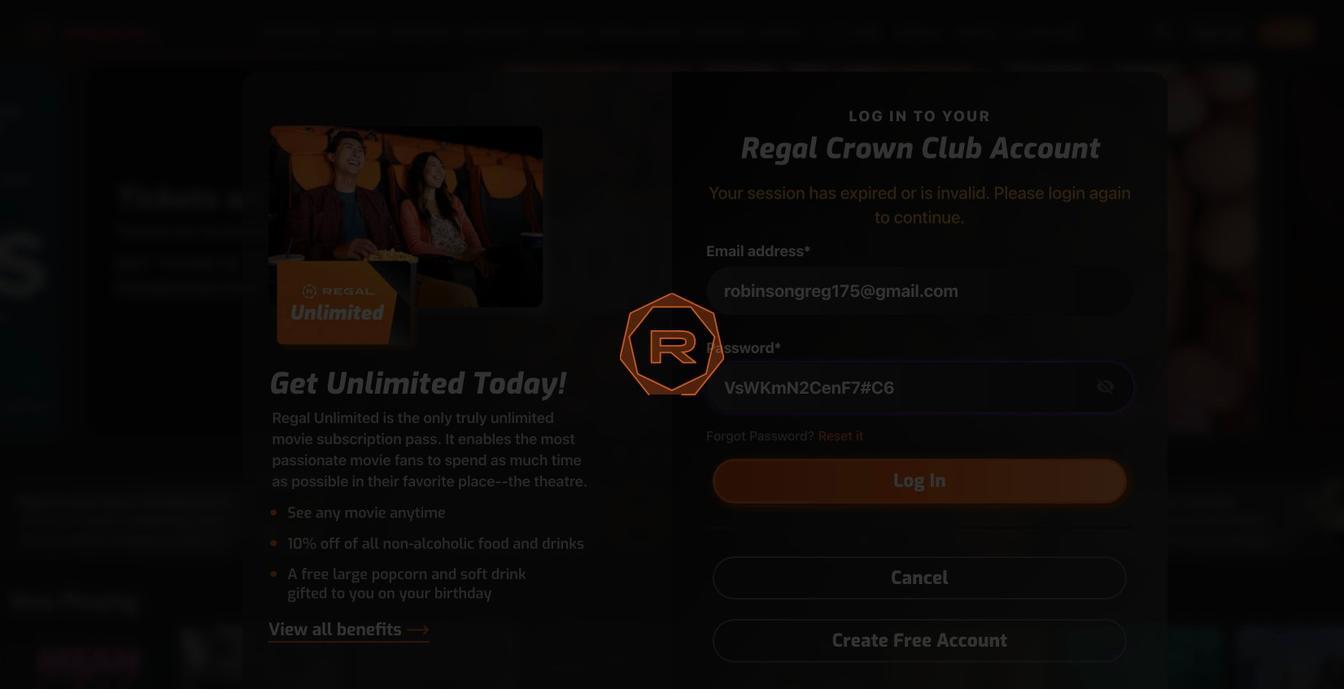 Task type: locate. For each thing, give the bounding box(es) containing it.
regal dark background image
[[0, 0, 1344, 122]]

get unlimited today! thumbnail image
[[269, 126, 553, 352]]

regal tag image
[[592, 470, 698, 571]]

go to homepage image
[[26, 20, 160, 46]]

dune popcorn 4 image
[[239, 470, 344, 571]]

tickets for scrambled are on sale now! element
[[86, 65, 1258, 434]]

example@example.com email field
[[706, 266, 1133, 316]]

imax movies image
[[897, 21, 943, 44]]

regal unlimited card image
[[945, 470, 1051, 571]]

screenx movies image
[[1015, 21, 1084, 44]]

main element
[[254, 21, 1090, 44]]

4dx movies image
[[817, 21, 886, 44]]

popcorn bucket image
[[1298, 470, 1344, 571]]



Task type: describe. For each thing, give the bounding box(es) containing it.
toggle password visibility image
[[1097, 379, 1115, 395]]

rpx movies image
[[954, 21, 1004, 44]]

tickets for scrambled are on sale now! image
[[86, 65, 1258, 434]]



Task type: vqa. For each thing, say whether or not it's contained in the screenshot.
Enter password element
no



